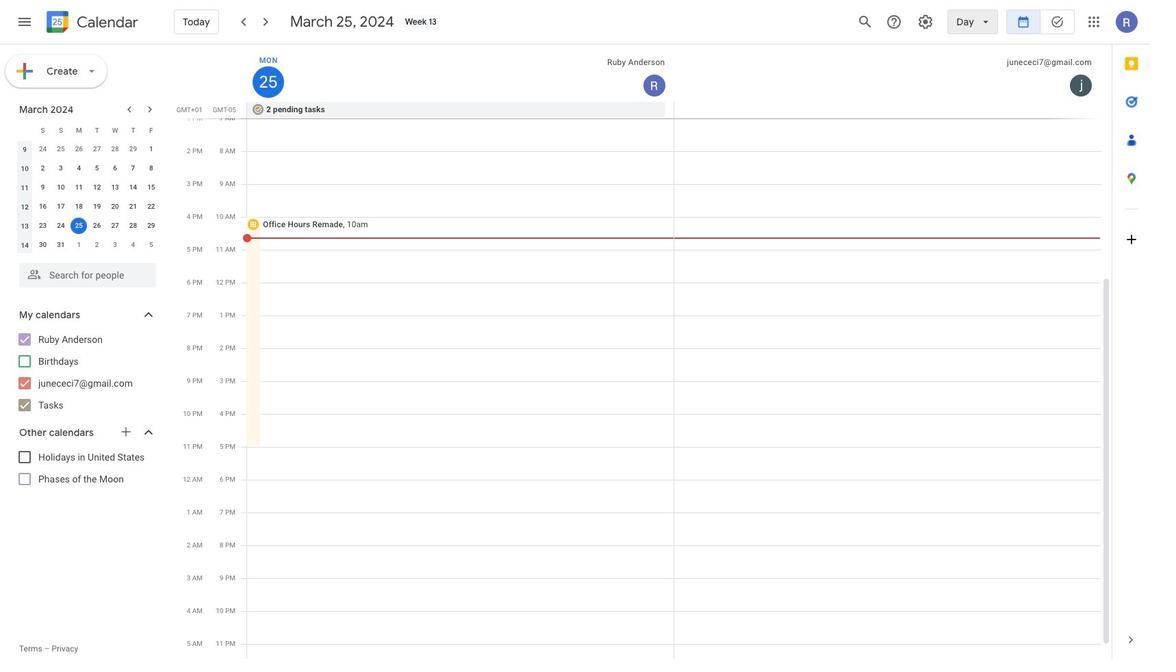 Task type: vqa. For each thing, say whether or not it's contained in the screenshot.
17 element
yes



Task type: locate. For each thing, give the bounding box(es) containing it.
Search for people text field
[[27, 263, 148, 288]]

heading
[[74, 14, 138, 30]]

11 element
[[71, 179, 87, 196]]

february 27 element
[[89, 141, 105, 158]]

march 2024 grid
[[13, 121, 160, 255]]

february 29 element
[[125, 141, 141, 158]]

None search field
[[0, 258, 170, 288]]

28 element
[[125, 218, 141, 234]]

grid
[[175, 45, 1112, 660]]

other calendars list
[[3, 447, 170, 490]]

heading inside calendar element
[[74, 14, 138, 30]]

0 horizontal spatial column header
[[16, 121, 34, 140]]

26 element
[[89, 218, 105, 234]]

1 horizontal spatial column header
[[247, 45, 674, 102]]

7 element
[[125, 160, 141, 177]]

february 25 element
[[53, 141, 69, 158]]

8 element
[[143, 160, 159, 177]]

cell
[[70, 216, 88, 236]]

column header
[[247, 45, 674, 102], [16, 121, 34, 140]]

18 element
[[71, 199, 87, 215]]

april 1 element
[[71, 237, 87, 253]]

20 element
[[107, 199, 123, 215]]

1 vertical spatial column header
[[16, 121, 34, 140]]

23 element
[[35, 218, 51, 234]]

my calendars list
[[3, 329, 170, 416]]

february 26 element
[[71, 141, 87, 158]]

1 element
[[143, 141, 159, 158]]

february 24 element
[[35, 141, 51, 158]]

row group
[[16, 140, 160, 255]]

column header inside march 2024 grid
[[16, 121, 34, 140]]

tab list
[[1113, 45, 1151, 621]]

12 element
[[89, 179, 105, 196]]

13 element
[[107, 179, 123, 196]]

17 element
[[53, 199, 69, 215]]

14 element
[[125, 179, 141, 196]]

row
[[241, 102, 1112, 118], [16, 121, 160, 140], [16, 140, 160, 159], [16, 159, 160, 178], [16, 178, 160, 197], [16, 197, 160, 216], [16, 216, 160, 236], [16, 236, 160, 255]]

april 3 element
[[107, 237, 123, 253]]

6 element
[[107, 160, 123, 177]]



Task type: describe. For each thing, give the bounding box(es) containing it.
calendar element
[[44, 8, 138, 38]]

29 element
[[143, 218, 159, 234]]

30 element
[[35, 237, 51, 253]]

5 element
[[89, 160, 105, 177]]

15 element
[[143, 179, 159, 196]]

2 element
[[35, 160, 51, 177]]

27 element
[[107, 218, 123, 234]]

cell inside march 2024 grid
[[70, 216, 88, 236]]

24 element
[[53, 218, 69, 234]]

19 element
[[89, 199, 105, 215]]

31 element
[[53, 237, 69, 253]]

10 element
[[53, 179, 69, 196]]

21 element
[[125, 199, 141, 215]]

9 element
[[35, 179, 51, 196]]

25, today element
[[71, 218, 87, 234]]

april 5 element
[[143, 237, 159, 253]]

february 28 element
[[107, 141, 123, 158]]

0 vertical spatial column header
[[247, 45, 674, 102]]

main drawer image
[[16, 14, 33, 30]]

april 4 element
[[125, 237, 141, 253]]

add other calendars image
[[119, 425, 133, 439]]

row group inside march 2024 grid
[[16, 140, 160, 255]]

3 element
[[53, 160, 69, 177]]

april 2 element
[[89, 237, 105, 253]]

monday, march 25, today element
[[253, 66, 284, 98]]

4 element
[[71, 160, 87, 177]]

settings menu image
[[918, 14, 935, 30]]

16 element
[[35, 199, 51, 215]]

22 element
[[143, 199, 159, 215]]



